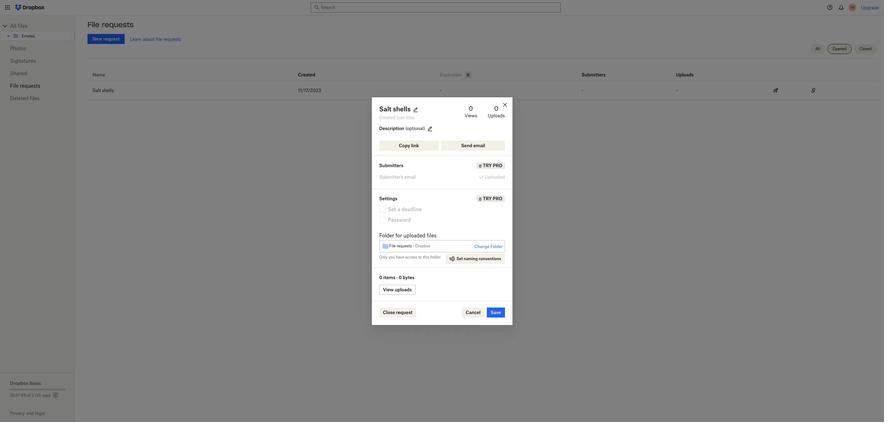 Task type: vqa. For each thing, say whether or not it's contained in the screenshot.
the leftmost Salt
yes



Task type: describe. For each thing, give the bounding box(es) containing it.
kb
[[21, 394, 26, 399]]

1 - from the left
[[440, 88, 442, 93]]

privacy and legal
[[10, 411, 45, 417]]

folder
[[430, 255, 441, 260]]

cancel
[[466, 310, 481, 316]]

pro trial element for password
[[477, 196, 505, 202]]

2 - from the left
[[582, 88, 583, 93]]

files inside dialog
[[427, 233, 437, 239]]

password
[[388, 217, 411, 223]]

try for password
[[483, 196, 492, 201]]

view uploads button
[[379, 285, 416, 295]]

file requests • dropbox
[[389, 244, 430, 249]]

optional
[[407, 126, 424, 131]]

to
[[418, 255, 422, 260]]

settings
[[379, 196, 397, 201]]

1 horizontal spatial dropbox
[[415, 244, 430, 249]]

try pro for uploaded
[[483, 163, 502, 168]]

0 views
[[465, 105, 477, 118]]

row containing name
[[88, 61, 879, 82]]

1 horizontal spatial file
[[88, 20, 100, 29]]

requests inside dialog
[[397, 244, 412, 249]]

2 column header from the left
[[676, 64, 701, 79]]

save
[[491, 310, 501, 316]]

close request button
[[379, 308, 416, 318]]

view
[[383, 287, 394, 293]]

privacy
[[10, 411, 25, 417]]

opened
[[833, 47, 847, 51]]

28.57 kb of 2 gb used
[[10, 394, 50, 399]]

0 vertical spatial pro trial element
[[462, 71, 472, 79]]

naming
[[464, 257, 478, 261]]

all files tree
[[1, 21, 75, 41]]

shared link
[[10, 67, 65, 80]]

1 column header from the left
[[582, 64, 607, 79]]

submitter's email
[[379, 175, 416, 180]]

name
[[93, 72, 105, 78]]

have
[[396, 255, 404, 260]]

pro trial element for uploaded
[[477, 162, 505, 169]]

0 for 0 views
[[469, 105, 473, 112]]

opened button
[[828, 44, 852, 54]]

send email button
[[442, 141, 505, 151]]

files for deleted files
[[30, 95, 40, 102]]

0 horizontal spatial file
[[10, 83, 19, 89]]

request
[[396, 310, 413, 316]]

access
[[405, 255, 417, 260]]

basic
[[29, 381, 41, 387]]

try pro for password
[[483, 196, 502, 201]]

salt for 11/17/2023
[[93, 88, 101, 93]]

0 horizontal spatial folder
[[379, 233, 394, 239]]

change folder button
[[475, 243, 503, 251]]

•
[[413, 244, 414, 249]]

signatures
[[10, 58, 36, 64]]

for
[[396, 233, 402, 239]]

dialog containing 0
[[372, 97, 512, 326]]

a
[[398, 206, 400, 213]]

0 uploads
[[488, 105, 505, 118]]

items
[[383, 275, 395, 281]]

email for submitter's email
[[405, 175, 416, 180]]

closed
[[859, 47, 872, 51]]

gb
[[35, 394, 41, 399]]

all files
[[10, 23, 28, 29]]

photos link
[[10, 42, 65, 55]]

11/17/2023
[[298, 88, 321, 93]]

created for created just now
[[379, 115, 396, 120]]

used
[[42, 394, 50, 399]]

0 horizontal spatial dropbox
[[10, 381, 28, 387]]

uploads
[[395, 287, 412, 293]]

set for set naming conventions
[[457, 257, 463, 261]]

views
[[465, 113, 477, 118]]

cancel button
[[462, 308, 484, 318]]

salt shells for created just now
[[379, 105, 411, 113]]

about
[[143, 36, 155, 42]]

legal
[[35, 411, 45, 417]]

copy
[[399, 143, 410, 148]]

all files link
[[10, 21, 75, 31]]

0 vertical spatial file requests
[[88, 20, 134, 29]]

this
[[423, 255, 429, 260]]

change folder
[[475, 244, 503, 249]]

link
[[411, 143, 419, 148]]

emotes
[[22, 34, 35, 38]]

conventions
[[479, 257, 501, 261]]

file
[[156, 36, 162, 42]]

all for all files
[[10, 23, 16, 29]]

requests right file
[[163, 36, 181, 42]]

requests up learn
[[102, 20, 134, 29]]

shared
[[10, 70, 27, 77]]

folder for uploaded files
[[379, 233, 437, 239]]

created just now
[[379, 115, 415, 120]]

set for set a deadline
[[388, 206, 396, 213]]

0 items · 0 bytes
[[379, 275, 415, 281]]

copy link button
[[379, 141, 439, 151]]



Task type: locate. For each thing, give the bounding box(es) containing it.
dropbox logo - go to the homepage image
[[13, 3, 47, 13]]

change
[[475, 244, 489, 249]]

privacy and legal link
[[10, 411, 75, 417]]

1 vertical spatial dropbox
[[10, 381, 28, 387]]

salt down name
[[93, 88, 101, 93]]

set a deadline
[[388, 206, 422, 213]]

you
[[389, 255, 395, 260]]

dropbox up '28.57'
[[10, 381, 28, 387]]

only you have access to this folder
[[379, 255, 441, 260]]

2 try pro from the top
[[483, 196, 502, 201]]

2 vertical spatial files
[[427, 233, 437, 239]]

description ( optional )
[[379, 126, 425, 131]]

all left opened
[[815, 47, 820, 51]]

uploaded
[[485, 175, 505, 180]]

send email image
[[772, 87, 780, 94]]

0 vertical spatial folder
[[379, 233, 394, 239]]

closed button
[[854, 44, 877, 54]]

1 horizontal spatial created
[[379, 115, 396, 120]]

)
[[424, 126, 425, 131]]

pro trial element
[[462, 71, 472, 79], [477, 162, 505, 169], [477, 196, 505, 202]]

close
[[383, 310, 395, 316]]

1 vertical spatial files
[[30, 95, 40, 102]]

created up description
[[379, 115, 396, 120]]

0 right ·
[[399, 275, 402, 281]]

get more space image
[[52, 392, 59, 400]]

1 vertical spatial email
[[405, 175, 416, 180]]

shells down name
[[102, 88, 114, 93]]

set inside button
[[457, 257, 463, 261]]

uploads
[[488, 113, 505, 118]]

1 try from the top
[[483, 163, 492, 168]]

description
[[379, 126, 404, 131]]

pro down uploaded
[[493, 196, 502, 201]]

only
[[379, 255, 388, 260]]

0 vertical spatial created
[[298, 72, 315, 78]]

set naming conventions
[[457, 257, 501, 261]]

now
[[406, 115, 415, 120]]

email right submitter's
[[405, 175, 416, 180]]

email for send email
[[473, 143, 485, 148]]

set left a
[[388, 206, 396, 213]]

0 vertical spatial dropbox
[[415, 244, 430, 249]]

try for uploaded
[[483, 163, 492, 168]]

copy link
[[399, 143, 419, 148]]

upgrade link
[[861, 5, 879, 10]]

files down file requests link
[[30, 95, 40, 102]]

2
[[32, 394, 34, 399]]

and
[[26, 411, 34, 417]]

pro
[[493, 163, 502, 168], [493, 196, 502, 201]]

dropbox basic
[[10, 381, 41, 387]]

3 - from the left
[[676, 88, 678, 93]]

0 horizontal spatial email
[[405, 175, 416, 180]]

all inside button
[[815, 47, 820, 51]]

-
[[440, 88, 442, 93], [582, 88, 583, 93], [676, 88, 678, 93]]

pro up uploaded
[[493, 163, 502, 168]]

1 horizontal spatial set
[[457, 257, 463, 261]]

created for created
[[298, 72, 315, 78]]

signatures link
[[10, 55, 65, 67]]

0 vertical spatial try
[[483, 163, 492, 168]]

folder up conventions
[[491, 244, 503, 249]]

salt inside row
[[93, 88, 101, 93]]

upgrade
[[861, 5, 879, 10]]

0 vertical spatial file
[[88, 20, 100, 29]]

files right uploaded
[[427, 233, 437, 239]]

1 horizontal spatial shells
[[393, 105, 411, 113]]

try up uploaded
[[483, 163, 492, 168]]

0 horizontal spatial column header
[[582, 64, 607, 79]]

salt
[[93, 88, 101, 93], [379, 105, 391, 113]]

0 vertical spatial shells
[[102, 88, 114, 93]]

1 pro from the top
[[493, 163, 502, 168]]

1 vertical spatial set
[[457, 257, 463, 261]]

1 vertical spatial salt
[[379, 105, 391, 113]]

emotes link
[[13, 32, 69, 40]]

submitters
[[379, 163, 403, 168]]

1 horizontal spatial -
[[582, 88, 583, 93]]

copy link image
[[810, 87, 817, 94]]

2 horizontal spatial file
[[389, 244, 396, 249]]

2 try from the top
[[483, 196, 492, 201]]

0 up the uploads
[[494, 105, 498, 112]]

files inside tree
[[18, 23, 28, 29]]

2 row from the top
[[88, 82, 879, 100]]

0 left items at the bottom of page
[[379, 275, 382, 281]]

file requests link
[[10, 80, 65, 92]]

28.57
[[10, 394, 20, 399]]

1 horizontal spatial folder
[[491, 244, 503, 249]]

1 try pro from the top
[[483, 163, 502, 168]]

deadline
[[402, 206, 422, 213]]

created button
[[298, 71, 315, 79]]

all button
[[810, 44, 825, 54]]

all inside tree
[[10, 23, 16, 29]]

1 vertical spatial pro
[[493, 196, 502, 201]]

2 vertical spatial pro trial element
[[477, 196, 505, 202]]

try
[[483, 163, 492, 168], [483, 196, 492, 201]]

created up 11/17/2023
[[298, 72, 315, 78]]

uploaded
[[403, 233, 426, 239]]

(
[[405, 126, 407, 131]]

file requests up deleted files
[[10, 83, 40, 89]]

1 vertical spatial created
[[379, 115, 396, 120]]

salt shells down name
[[93, 88, 114, 93]]

0 vertical spatial salt shells
[[93, 88, 114, 93]]

folder left the for
[[379, 233, 394, 239]]

send
[[461, 143, 472, 148]]

just
[[397, 115, 405, 120]]

1 horizontal spatial salt
[[379, 105, 391, 113]]

0 vertical spatial email
[[473, 143, 485, 148]]

1 vertical spatial file requests
[[10, 83, 40, 89]]

dialog
[[372, 97, 512, 326]]

1 horizontal spatial all
[[815, 47, 820, 51]]

1 vertical spatial try pro
[[483, 196, 502, 201]]

0 horizontal spatial files
[[18, 23, 28, 29]]

2 vertical spatial file
[[389, 244, 396, 249]]

0 horizontal spatial all
[[10, 23, 16, 29]]

1 vertical spatial folder
[[491, 244, 503, 249]]

save button
[[487, 308, 505, 318]]

1 horizontal spatial column header
[[676, 64, 701, 79]]

1 horizontal spatial files
[[30, 95, 40, 102]]

dropbox
[[415, 244, 430, 249], [10, 381, 28, 387]]

try pro up uploaded
[[483, 163, 502, 168]]

0 horizontal spatial salt
[[93, 88, 101, 93]]

0 horizontal spatial file requests
[[10, 83, 40, 89]]

0 horizontal spatial shells
[[102, 88, 114, 93]]

shells for created just now
[[393, 105, 411, 113]]

global header element
[[0, 0, 884, 15]]

1 vertical spatial try
[[483, 196, 492, 201]]

salt for created just now
[[379, 105, 391, 113]]

shells up just
[[393, 105, 411, 113]]

try pro down uploaded
[[483, 196, 502, 201]]

submitter's
[[379, 175, 403, 180]]

1 vertical spatial pro trial element
[[477, 162, 505, 169]]

set
[[388, 206, 396, 213], [457, 257, 463, 261]]

file requests up learn
[[88, 20, 134, 29]]

1 horizontal spatial email
[[473, 143, 485, 148]]

requests
[[102, 20, 134, 29], [163, 36, 181, 42], [20, 83, 40, 89], [397, 244, 412, 249]]

0 vertical spatial salt
[[93, 88, 101, 93]]

email
[[473, 143, 485, 148], [405, 175, 416, 180]]

folder
[[379, 233, 394, 239], [491, 244, 503, 249]]

1 horizontal spatial salt shells
[[379, 105, 411, 113]]

row
[[88, 61, 879, 82], [88, 82, 879, 100]]

all up photos at the left top of the page
[[10, 23, 16, 29]]

view uploads
[[383, 287, 412, 293]]

cell
[[841, 82, 879, 100]]

0 horizontal spatial set
[[388, 206, 396, 213]]

1 vertical spatial salt shells
[[379, 105, 411, 113]]

0 horizontal spatial salt shells
[[93, 88, 114, 93]]

requests left •
[[397, 244, 412, 249]]

file
[[88, 20, 100, 29], [10, 83, 19, 89], [389, 244, 396, 249]]

1 horizontal spatial file requests
[[88, 20, 134, 29]]

0 inside 0 uploads
[[494, 105, 498, 112]]

table
[[88, 61, 879, 100]]

2 horizontal spatial -
[[676, 88, 678, 93]]

email right send
[[473, 143, 485, 148]]

1 vertical spatial file
[[10, 83, 19, 89]]

shells
[[102, 88, 114, 93], [393, 105, 411, 113]]

0 inside 0 views
[[469, 105, 473, 112]]

photos
[[10, 45, 26, 52]]

dropbox right •
[[415, 244, 430, 249]]

files up emotes
[[18, 23, 28, 29]]

salt inside dialog
[[379, 105, 391, 113]]

1 row from the top
[[88, 61, 879, 82]]

try down uploaded
[[483, 196, 492, 201]]

requests up deleted files
[[20, 83, 40, 89]]

table containing name
[[88, 61, 879, 100]]

0 for 0 items · 0 bytes
[[379, 275, 382, 281]]

0 vertical spatial set
[[388, 206, 396, 213]]

·
[[396, 275, 398, 281]]

pro for uploaded
[[493, 163, 502, 168]]

folder inside button
[[491, 244, 503, 249]]

0 vertical spatial all
[[10, 23, 16, 29]]

0 horizontal spatial created
[[298, 72, 315, 78]]

file requests
[[88, 20, 134, 29], [10, 83, 40, 89]]

1 vertical spatial all
[[815, 47, 820, 51]]

send email
[[461, 143, 485, 148]]

all for all
[[815, 47, 820, 51]]

0 vertical spatial files
[[18, 23, 28, 29]]

0 horizontal spatial -
[[440, 88, 442, 93]]

0 vertical spatial pro
[[493, 163, 502, 168]]

learn
[[130, 36, 142, 42]]

salt up created just now
[[379, 105, 391, 113]]

2 horizontal spatial files
[[427, 233, 437, 239]]

0 up views
[[469, 105, 473, 112]]

0 vertical spatial try pro
[[483, 163, 502, 168]]

close request
[[383, 310, 413, 316]]

row containing salt shells
[[88, 82, 879, 100]]

0
[[469, 105, 473, 112], [494, 105, 498, 112], [379, 275, 382, 281], [399, 275, 402, 281]]

2 pro from the top
[[493, 196, 502, 201]]

shells for 11/17/2023
[[102, 88, 114, 93]]

1 vertical spatial shells
[[393, 105, 411, 113]]

salt shells for 11/17/2023
[[93, 88, 114, 93]]

deleted files link
[[10, 92, 65, 105]]

files for all files
[[18, 23, 28, 29]]

column header
[[582, 64, 607, 79], [676, 64, 701, 79]]

set left naming
[[457, 257, 463, 261]]

salt shells up created just now
[[379, 105, 411, 113]]

deleted
[[10, 95, 28, 102]]

all
[[10, 23, 16, 29], [815, 47, 820, 51]]

set naming conventions button
[[446, 254, 505, 264]]

0 for 0 uploads
[[494, 105, 498, 112]]

learn about file requests
[[130, 36, 181, 42]]

pro for password
[[493, 196, 502, 201]]

email inside button
[[473, 143, 485, 148]]

deleted files
[[10, 95, 40, 102]]



